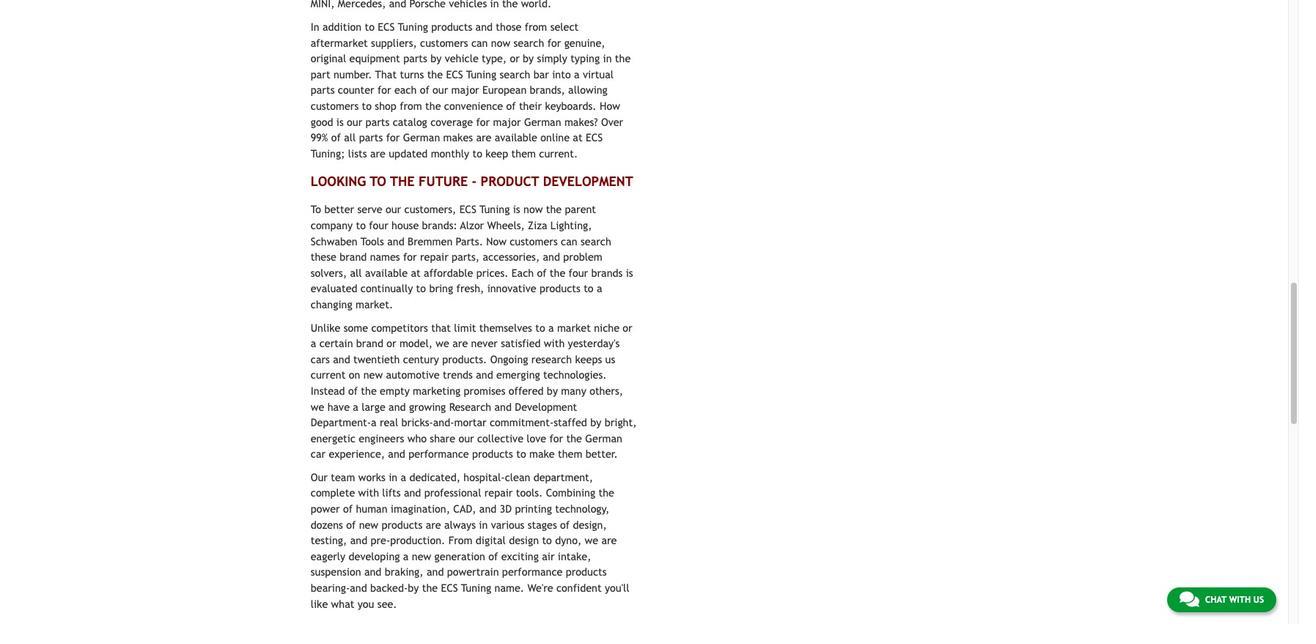 Task type: vqa. For each thing, say whether or not it's contained in the screenshot.
the To better serve our customers, ECS Tuning is now the parent company to four house       brands: Alzor Wheels, Ziza Lighting, Schwaben Tools and Bremmen Parts. Now customers       can search these brand names for repair parts, accessories, and problem solvers, all       available at affordable prices. Each of the four brands is evaluated continually to       bring fresh, innovative products to a changing market.
yes



Task type: describe. For each thing, give the bounding box(es) containing it.
1 vertical spatial we
[[311, 401, 324, 413]]

all inside to better serve our customers, ecs tuning is now the parent company to four house       brands: alzor wheels, ziza lighting, schwaben tools and bremmen parts. now customers       can search these brand names for repair parts, accessories, and problem solvers, all       available at affordable prices. each of the four brands is evaluated continually to       bring fresh, innovative products to a changing market.
[[350, 267, 362, 279]]

growing
[[409, 401, 446, 413]]

to
[[311, 203, 321, 216]]

available inside to better serve our customers, ecs tuning is now the parent company to four house       brands: alzor wheels, ziza lighting, schwaben tools and bremmen parts. now customers       can search these brand names for repair parts, accessories, and problem solvers, all       available at affordable prices. each of the four brands is evaluated continually to       bring fresh, innovative products to a changing market.
[[365, 267, 408, 279]]

the up "coverage"
[[425, 100, 441, 112]]

staffed
[[554, 417, 587, 429]]

1 horizontal spatial four
[[569, 267, 588, 279]]

looking to the future - product development
[[311, 174, 634, 189]]

us
[[606, 353, 616, 366]]

and up imagination,
[[404, 487, 421, 500]]

the up ziza
[[546, 203, 562, 216]]

a inside in addition to ecs tuning products and those from select aftermarket suppliers, customers       can now search for genuine, original equipment parts by vehicle type, or by simply typing       in the part number. that turns the ecs tuning search bar into a virtual parts counter for       each of our major european brands, allowing customers to shop from the convenience of       their keyboards. how good is our parts catalog coverage for major german makes? over 99% of all parts for german makes are available online at ecs tuning; lists are updated       monthly to keep them current.
[[574, 68, 580, 81]]

1 vertical spatial from
[[400, 100, 422, 112]]

and down developing
[[364, 567, 382, 579]]

and down certain
[[333, 353, 350, 366]]

tuning inside our team works in a dedicated, hospital-clean department, complete with lifts and       professional repair tools. combining the power of human imagination, cad, and 3d printing       technology, dozens of new products are always in various stages of design, testing, and       pre-production.  from digital design to dyno, we are eagerly developing a new generation       of exciting air intake, suspension and braking, and powertrain performance products bearing-and backed-by the ecs tuning name. we're confident you'll like what you see.
[[461, 582, 492, 595]]

to down brands
[[584, 283, 594, 295]]

are down design,
[[602, 535, 617, 547]]

and inside in addition to ecs tuning products and those from select aftermarket suppliers, customers       can now search for genuine, original equipment parts by vehicle type, or by simply typing       in the part number. that turns the ecs tuning search bar into a virtual parts counter for       each of our major european brands, allowing customers to shop from the convenience of       their keyboards. how good is our parts catalog coverage for major german makes? over 99% of all parts for german makes are available online at ecs tuning; lists are updated       monthly to keep them current.
[[476, 21, 493, 33]]

to left shop
[[362, 100, 372, 112]]

products up production.
[[382, 519, 423, 532]]

by left the many
[[547, 385, 558, 397]]

products up confident
[[566, 567, 607, 579]]

and down house
[[387, 235, 405, 248]]

competitors
[[371, 322, 428, 334]]

yesterday's
[[568, 338, 620, 350]]

to left bring
[[416, 283, 426, 295]]

dozens
[[311, 519, 343, 532]]

these
[[311, 251, 337, 263]]

parts up turns
[[404, 52, 428, 65]]

tuning;
[[311, 147, 345, 160]]

updated
[[389, 147, 428, 160]]

to up satisfied
[[536, 322, 545, 334]]

the down updated
[[390, 174, 415, 189]]

products inside unlike some competitors that limit themselves to a market niche or a certain brand or       model, we are never satisfied with yesterday's cars and twentieth century products.       ongoing research keeps us current on new automotive trends and emerging technologies. instead of the empty marketing promises offered by many others, we have a large and growing       research and development department-a real bricks-and-mortar commitment-staffed by bright, energetic engineers who share our collective love for the german car experience, and       performance products to make them better.
[[472, 448, 513, 461]]

are right lists
[[370, 147, 386, 160]]

at inside to better serve our customers, ecs tuning is now the parent company to four house       brands: alzor wheels, ziza lighting, schwaben tools and bremmen parts. now customers       can search these brand names for repair parts, accessories, and problem solvers, all       available at affordable prices. each of the four brands is evaluated continually to       bring fresh, innovative products to a changing market.
[[411, 267, 421, 279]]

new inside unlike some competitors that limit themselves to a market niche or a certain brand or       model, we are never satisfied with yesterday's cars and twentieth century products.       ongoing research keeps us current on new automotive trends and emerging technologies. instead of the empty marketing promises offered by many others, we have a large and growing       research and development department-a real bricks-and-mortar commitment-staffed by bright, energetic engineers who share our collective love for the german car experience, and       performance products to make them better.
[[364, 369, 383, 382]]

our up "coverage"
[[433, 84, 448, 96]]

parts,
[[452, 251, 480, 263]]

twentieth
[[354, 353, 400, 366]]

parts down shop
[[366, 116, 390, 128]]

ecs down makes? on the left top
[[586, 131, 603, 144]]

1 vertical spatial major
[[493, 116, 521, 128]]

0 horizontal spatial four
[[369, 219, 389, 232]]

now inside to better serve our customers, ecs tuning is now the parent company to four house       brands: alzor wheels, ziza lighting, schwaben tools and bremmen parts. now customers       can search these brand names for repair parts, accessories, and problem solvers, all       available at affordable prices. each of the four brands is evaluated continually to       bring fresh, innovative products to a changing market.
[[524, 203, 543, 216]]

simply
[[537, 52, 568, 65]]

3d
[[500, 503, 512, 516]]

by left the bright,
[[591, 417, 602, 429]]

automotive
[[386, 369, 440, 382]]

of right 'each'
[[420, 84, 430, 96]]

technologies.
[[544, 369, 607, 382]]

parts up lists
[[359, 131, 383, 144]]

various
[[491, 519, 525, 532]]

tools
[[361, 235, 384, 248]]

promises
[[464, 385, 506, 397]]

original
[[311, 52, 346, 65]]

tuning up 'suppliers,'
[[398, 21, 428, 33]]

never
[[471, 338, 498, 350]]

now
[[487, 235, 507, 248]]

good
[[311, 116, 333, 128]]

each
[[395, 84, 417, 96]]

1 horizontal spatial we
[[436, 338, 450, 350]]

2 vertical spatial new
[[412, 551, 431, 563]]

0 horizontal spatial or
[[387, 338, 397, 350]]

or inside in addition to ecs tuning products and those from select aftermarket suppliers, customers       can now search for genuine, original equipment parts by vehicle type, or by simply typing       in the part number. that turns the ecs tuning search bar into a virtual parts counter for       each of our major european brands, allowing customers to shop from the convenience of       their keyboards. how good is our parts catalog coverage for major german makes? over 99% of all parts for german makes are available online at ecs tuning; lists are updated       monthly to keep them current.
[[510, 52, 520, 65]]

see.
[[378, 598, 397, 611]]

better.
[[586, 448, 618, 461]]

2 vertical spatial is
[[626, 267, 633, 279]]

them inside unlike some competitors that limit themselves to a market niche or a certain brand or       model, we are never satisfied with yesterday's cars and twentieth century products.       ongoing research keeps us current on new automotive trends and emerging technologies. instead of the empty marketing promises offered by many others, we have a large and growing       research and development department-a real bricks-and-mortar commitment-staffed by bright, energetic engineers who share our collective love for the german car experience, and       performance products to make them better.
[[558, 448, 583, 461]]

of right 99%
[[331, 131, 341, 144]]

for down convenience
[[476, 116, 490, 128]]

combining
[[546, 487, 596, 500]]

type,
[[482, 52, 507, 65]]

and down generation
[[427, 567, 444, 579]]

brand inside to better serve our customers, ecs tuning is now the parent company to four house       brands: alzor wheels, ziza lighting, schwaben tools and bremmen parts. now customers       can search these brand names for repair parts, accessories, and problem solvers, all       available at affordable prices. each of the four brands is evaluated continually to       bring fresh, innovative products to a changing market.
[[340, 251, 367, 263]]

themselves
[[480, 322, 532, 334]]

engineers
[[359, 433, 404, 445]]

make
[[530, 448, 555, 461]]

and left 3d
[[480, 503, 497, 516]]

1 vertical spatial is
[[513, 203, 521, 216]]

part
[[311, 68, 331, 81]]

power
[[311, 503, 340, 516]]

satisfied
[[501, 338, 541, 350]]

customers,
[[405, 203, 456, 216]]

to right addition
[[365, 21, 375, 33]]

bright,
[[605, 417, 637, 429]]

is inside in addition to ecs tuning products and those from select aftermarket suppliers, customers       can now search for genuine, original equipment parts by vehicle type, or by simply typing       in the part number. that turns the ecs tuning search bar into a virtual parts counter for       each of our major european brands, allowing customers to shop from the convenience of       their keyboards. how good is our parts catalog coverage for major german makes? over 99% of all parts for german makes are available online at ecs tuning; lists are updated       monthly to keep them current.
[[337, 116, 344, 128]]

ecs inside to better serve our customers, ecs tuning is now the parent company to four house       brands: alzor wheels, ziza lighting, schwaben tools and bremmen parts. now customers       can search these brand names for repair parts, accessories, and problem solvers, all       available at affordable prices. each of the four brands is evaluated continually to       bring fresh, innovative products to a changing market.
[[460, 203, 477, 216]]

products inside to better serve our customers, ecs tuning is now the parent company to four house       brands: alzor wheels, ziza lighting, schwaben tools and bremmen parts. now customers       can search these brand names for repair parts, accessories, and problem solvers, all       available at affordable prices. each of the four brands is evaluated continually to       bring fresh, innovative products to a changing market.
[[540, 283, 581, 295]]

who
[[408, 433, 427, 445]]

real
[[380, 417, 398, 429]]

all inside in addition to ecs tuning products and those from select aftermarket suppliers, customers       can now search for genuine, original equipment parts by vehicle type, or by simply typing       in the part number. that turns the ecs tuning search bar into a virtual parts counter for       each of our major european brands, allowing customers to shop from the convenience of       their keyboards. how good is our parts catalog coverage for major german makes? over 99% of all parts for german makes are available online at ecs tuning; lists are updated       monthly to keep them current.
[[344, 131, 356, 144]]

into
[[552, 68, 571, 81]]

ecs inside our team works in a dedicated, hospital-clean department, complete with lifts and       professional repair tools. combining the power of human imagination, cad, and 3d printing       technology, dozens of new products are always in various stages of design, testing, and       pre-production.  from digital design to dyno, we are eagerly developing a new generation       of exciting air intake, suspension and braking, and powertrain performance products bearing-and backed-by the ecs tuning name. we're confident you'll like what you see.
[[441, 582, 458, 595]]

virtual
[[583, 68, 614, 81]]

research
[[449, 401, 492, 413]]

to up serve
[[370, 174, 387, 189]]

emerging
[[497, 369, 540, 382]]

exciting
[[501, 551, 539, 563]]

wheels,
[[487, 219, 525, 232]]

to left 'make'
[[517, 448, 526, 461]]

suppliers,
[[371, 36, 417, 49]]

shop
[[375, 100, 397, 112]]

bar
[[534, 68, 549, 81]]

2 horizontal spatial with
[[1230, 596, 1251, 606]]

serve
[[358, 203, 383, 216]]

others,
[[590, 385, 624, 397]]

complete
[[311, 487, 355, 500]]

monthly
[[431, 147, 470, 160]]

our down counter
[[347, 116, 363, 128]]

with inside our team works in a dedicated, hospital-clean department, complete with lifts and       professional repair tools. combining the power of human imagination, cad, and 3d printing       technology, dozens of new products are always in various stages of design, testing, and       pre-production.  from digital design to dyno, we are eagerly developing a new generation       of exciting air intake, suspension and braking, and powertrain performance products bearing-and backed-by the ecs tuning name. we're confident you'll like what you see.
[[358, 487, 379, 500]]

german inside unlike some competitors that limit themselves to a market niche or a certain brand or       model, we are never satisfied with yesterday's cars and twentieth century products.       ongoing research keeps us current on new automotive trends and emerging technologies. instead of the empty marketing promises offered by many others, we have a large and growing       research and development department-a real bricks-and-mortar commitment-staffed by bright, energetic engineers who share our collective love for the german car experience, and       performance products to make them better.
[[586, 433, 623, 445]]

hospital-
[[464, 472, 505, 484]]

century
[[403, 353, 439, 366]]

name.
[[495, 582, 525, 595]]

developing
[[349, 551, 400, 563]]

like
[[311, 598, 328, 611]]

car
[[311, 448, 326, 461]]

generation
[[435, 551, 486, 563]]

for up updated
[[386, 131, 400, 144]]

0 vertical spatial development
[[543, 174, 634, 189]]

suspension
[[311, 567, 361, 579]]

for up simply
[[548, 36, 561, 49]]

instead
[[311, 385, 345, 397]]

we inside our team works in a dedicated, hospital-clean department, complete with lifts and       professional repair tools. combining the power of human imagination, cad, and 3d printing       technology, dozens of new products are always in various stages of design, testing, and       pre-production.  from digital design to dyno, we are eagerly developing a new generation       of exciting air intake, suspension and braking, and powertrain performance products bearing-and backed-by the ecs tuning name. we're confident you'll like what you see.
[[585, 535, 599, 547]]

stages
[[528, 519, 557, 532]]

certain
[[320, 338, 353, 350]]

in addition to ecs tuning products and those from select aftermarket suppliers, customers       can now search for genuine, original equipment parts by vehicle type, or by simply typing       in the part number. that turns the ecs tuning search bar into a virtual parts counter for       each of our major european brands, allowing customers to shop from the convenience of       their keyboards. how good is our parts catalog coverage for major german makes? over 99% of all parts for german makes are available online at ecs tuning; lists are updated       monthly to keep them current.
[[311, 21, 631, 160]]

a inside to better serve our customers, ecs tuning is now the parent company to four house       brands: alzor wheels, ziza lighting, schwaben tools and bremmen parts. now customers       can search these brand names for repair parts, accessories, and problem solvers, all       available at affordable prices. each of the four brands is evaluated continually to       bring fresh, innovative products to a changing market.
[[597, 283, 603, 295]]

energetic
[[311, 433, 356, 445]]

and left pre- at the left bottom of page
[[350, 535, 368, 547]]

keep
[[486, 147, 508, 160]]

large
[[362, 401, 386, 413]]

and-
[[433, 417, 454, 429]]

intake,
[[558, 551, 592, 563]]

unlike some competitors that limit themselves to a market niche or a certain brand or       model, we are never satisfied with yesterday's cars and twentieth century products.       ongoing research keeps us current on new automotive trends and emerging technologies. instead of the empty marketing promises offered by many others, we have a large and growing       research and development department-a real bricks-and-mortar commitment-staffed by bright, energetic engineers who share our collective love for the german car experience, and       performance products to make them better.
[[311, 322, 637, 461]]

to down serve
[[356, 219, 366, 232]]

of down complete
[[343, 503, 353, 516]]

a up lifts
[[401, 472, 406, 484]]

digital
[[476, 535, 506, 547]]

tools.
[[516, 487, 543, 500]]

changing
[[311, 298, 353, 311]]

ecs up 'suppliers,'
[[378, 21, 395, 33]]

better
[[324, 203, 354, 216]]

current
[[311, 369, 346, 382]]

parts down part on the left top of the page
[[311, 84, 335, 96]]

the down braking,
[[422, 582, 438, 595]]

for up shop
[[378, 84, 391, 96]]

design
[[509, 535, 539, 547]]

and up promises
[[476, 369, 493, 382]]

brands:
[[422, 219, 458, 232]]

99%
[[311, 131, 328, 144]]

catalog
[[393, 116, 428, 128]]

parent
[[565, 203, 596, 216]]

chat
[[1206, 596, 1227, 606]]

ongoing
[[491, 353, 528, 366]]

the down the 'staffed'
[[567, 433, 582, 445]]

their
[[519, 100, 542, 112]]



Task type: locate. For each thing, give the bounding box(es) containing it.
-
[[472, 174, 477, 189]]

0 horizontal spatial we
[[311, 401, 324, 413]]

confident
[[557, 582, 602, 595]]

1 vertical spatial performance
[[502, 567, 563, 579]]

lists
[[348, 147, 367, 160]]

all up "evaluated" in the top of the page
[[350, 267, 362, 279]]

0 vertical spatial four
[[369, 219, 389, 232]]

share
[[430, 433, 456, 445]]

solvers,
[[311, 267, 347, 279]]

customers
[[420, 36, 468, 49], [311, 100, 359, 112], [510, 235, 558, 248]]

prices.
[[477, 267, 509, 279]]

2 vertical spatial customers
[[510, 235, 558, 248]]

by
[[431, 52, 442, 65], [523, 52, 534, 65], [547, 385, 558, 397], [591, 417, 602, 429], [408, 582, 419, 595]]

repair
[[420, 251, 449, 263], [485, 487, 513, 500]]

products
[[432, 21, 473, 33], [540, 283, 581, 295], [472, 448, 513, 461], [382, 519, 423, 532], [566, 567, 607, 579]]

our up house
[[386, 203, 401, 216]]

in inside in addition to ecs tuning products and those from select aftermarket suppliers, customers       can now search for genuine, original equipment parts by vehicle type, or by simply typing       in the part number. that turns the ecs tuning search bar into a virtual parts counter for       each of our major european brands, allowing customers to shop from the convenience of       their keyboards. how good is our parts catalog coverage for major german makes? over 99% of all parts for german makes are available online at ecs tuning; lists are updated       monthly to keep them current.
[[603, 52, 612, 65]]

we down design,
[[585, 535, 599, 547]]

major
[[452, 84, 479, 96], [493, 116, 521, 128]]

is up wheels,
[[513, 203, 521, 216]]

and down engineers
[[388, 448, 406, 461]]

2 vertical spatial search
[[581, 235, 612, 248]]

us
[[1254, 596, 1265, 606]]

parts
[[404, 52, 428, 65], [311, 84, 335, 96], [366, 116, 390, 128], [359, 131, 383, 144]]

tuning
[[398, 21, 428, 33], [466, 68, 497, 81], [480, 203, 510, 216], [461, 582, 492, 595]]

bricks-
[[402, 417, 433, 429]]

turns
[[400, 68, 424, 81]]

how
[[600, 100, 620, 112]]

1 horizontal spatial at
[[573, 131, 583, 144]]

repair down bremmen
[[420, 251, 449, 263]]

counter
[[338, 84, 375, 96]]

at down makes? on the left top
[[573, 131, 583, 144]]

brand down schwaben
[[340, 251, 367, 263]]

2 vertical spatial with
[[1230, 596, 1251, 606]]

for inside to better serve our customers, ecs tuning is now the parent company to four house       brands: alzor wheels, ziza lighting, schwaben tools and bremmen parts. now customers       can search these brand names for repair parts, accessories, and problem solvers, all       available at affordable prices. each of the four brands is evaluated continually to       bring fresh, innovative products to a changing market.
[[403, 251, 417, 263]]

and down empty
[[389, 401, 406, 413]]

0 vertical spatial available
[[495, 131, 538, 144]]

mortar
[[454, 417, 487, 429]]

repair inside our team works in a dedicated, hospital-clean department, complete with lifts and       professional repair tools. combining the power of human imagination, cad, and 3d printing       technology, dozens of new products are always in various stages of design, testing, and       pre-production.  from digital design to dyno, we are eagerly developing a new generation       of exciting air intake, suspension and braking, and powertrain performance products bearing-and backed-by the ecs tuning name. we're confident you'll like what you see.
[[485, 487, 513, 500]]

with left us
[[1230, 596, 1251, 606]]

are up "keep"
[[476, 131, 492, 144]]

performance inside unlike some competitors that limit themselves to a market niche or a certain brand or       model, we are never satisfied with yesterday's cars and twentieth century products.       ongoing research keeps us current on new automotive trends and emerging technologies. instead of the empty marketing promises offered by many others, we have a large and growing       research and development department-a real bricks-and-mortar commitment-staffed by bright, energetic engineers who share our collective love for the german car experience, and       performance products to make them better.
[[409, 448, 469, 461]]

imagination,
[[391, 503, 450, 516]]

those
[[496, 21, 522, 33]]

can down lighting,
[[561, 235, 578, 248]]

bearing-
[[311, 582, 350, 595]]

tuning inside to better serve our customers, ecs tuning is now the parent company to four house       brands: alzor wheels, ziza lighting, schwaben tools and bremmen parts. now customers       can search these brand names for repair parts, accessories, and problem solvers, all       available at affordable prices. each of the four brands is evaluated continually to       bring fresh, innovative products to a changing market.
[[480, 203, 510, 216]]

the up large
[[361, 385, 377, 397]]

1 vertical spatial development
[[515, 401, 577, 413]]

development up parent
[[543, 174, 634, 189]]

them inside in addition to ecs tuning products and those from select aftermarket suppliers, customers       can now search for genuine, original equipment parts by vehicle type, or by simply typing       in the part number. that turns the ecs tuning search bar into a virtual parts counter for       each of our major european brands, allowing customers to shop from the convenience of       their keyboards. how good is our parts catalog coverage for major german makes? over 99% of all parts for german makes are available online at ecs tuning; lists are updated       monthly to keep them current.
[[512, 147, 536, 160]]

the right typing
[[615, 52, 631, 65]]

experience,
[[329, 448, 385, 461]]

four up tools
[[369, 219, 389, 232]]

1 vertical spatial them
[[558, 448, 583, 461]]

0 horizontal spatial major
[[452, 84, 479, 96]]

braking,
[[385, 567, 424, 579]]

innovative
[[488, 283, 537, 295]]

1 vertical spatial in
[[389, 472, 398, 484]]

from
[[525, 21, 547, 33], [400, 100, 422, 112]]

dedicated,
[[410, 472, 461, 484]]

from right those at left top
[[525, 21, 547, 33]]

0 vertical spatial or
[[510, 52, 520, 65]]

the up technology,
[[599, 487, 615, 500]]

0 horizontal spatial in
[[389, 472, 398, 484]]

a right into
[[574, 68, 580, 81]]

looking
[[311, 174, 366, 189]]

always
[[444, 519, 476, 532]]

0 horizontal spatial them
[[512, 147, 536, 160]]

at inside in addition to ecs tuning products and those from select aftermarket suppliers, customers       can now search for genuine, original equipment parts by vehicle type, or by simply typing       in the part number. that turns the ecs tuning search bar into a virtual parts counter for       each of our major european brands, allowing customers to shop from the convenience of       their keyboards. how good is our parts catalog coverage for major german makes? over 99% of all parts for german makes are available online at ecs tuning; lists are updated       monthly to keep them current.
[[573, 131, 583, 144]]

current.
[[539, 147, 578, 160]]

german down catalog
[[403, 131, 440, 144]]

2 horizontal spatial is
[[626, 267, 633, 279]]

0 vertical spatial is
[[337, 116, 344, 128]]

of inside unlike some competitors that limit themselves to a market niche or a certain brand or       model, we are never satisfied with yesterday's cars and twentieth century products.       ongoing research keeps us current on new automotive trends and emerging technologies. instead of the empty marketing promises offered by many others, we have a large and growing       research and development department-a real bricks-and-mortar commitment-staffed by bright, energetic engineers who share our collective love for the german car experience, and       performance products to make them better.
[[348, 385, 358, 397]]

0 horizontal spatial with
[[358, 487, 379, 500]]

a left market
[[549, 322, 554, 334]]

by left vehicle
[[431, 52, 442, 65]]

in up virtual
[[603, 52, 612, 65]]

brand up 'twentieth'
[[356, 338, 384, 350]]

1 vertical spatial available
[[365, 267, 408, 279]]

1 horizontal spatial performance
[[502, 567, 563, 579]]

0 horizontal spatial is
[[337, 116, 344, 128]]

tuning down type,
[[466, 68, 497, 81]]

brand
[[340, 251, 367, 263], [356, 338, 384, 350]]

house
[[392, 219, 419, 232]]

marketing
[[413, 385, 461, 397]]

to left "keep"
[[473, 147, 483, 160]]

limit
[[454, 322, 476, 334]]

by inside our team works in a dedicated, hospital-clean department, complete with lifts and       professional repair tools. combining the power of human imagination, cad, and 3d printing       technology, dozens of new products are always in various stages of design, testing, and       pre-production.  from digital design to dyno, we are eagerly developing a new generation       of exciting air intake, suspension and braking, and powertrain performance products bearing-and backed-by the ecs tuning name. we're confident you'll like what you see.
[[408, 582, 419, 595]]

the down problem
[[550, 267, 566, 279]]

major up convenience
[[452, 84, 479, 96]]

1 horizontal spatial with
[[544, 338, 565, 350]]

1 horizontal spatial can
[[561, 235, 578, 248]]

1 vertical spatial brand
[[356, 338, 384, 350]]

0 horizontal spatial german
[[403, 131, 440, 144]]

affordable
[[424, 267, 473, 279]]

genuine,
[[565, 36, 606, 49]]

0 vertical spatial them
[[512, 147, 536, 160]]

makes?
[[565, 116, 598, 128]]

fresh,
[[457, 283, 484, 295]]

with
[[544, 338, 565, 350], [358, 487, 379, 500], [1230, 596, 1251, 606]]

2 vertical spatial we
[[585, 535, 599, 547]]

development
[[543, 174, 634, 189], [515, 401, 577, 413]]

and up you
[[350, 582, 367, 595]]

is right good
[[337, 116, 344, 128]]

0 vertical spatial search
[[514, 36, 544, 49]]

and down promises
[[495, 401, 512, 413]]

to inside our team works in a dedicated, hospital-clean department, complete with lifts and       professional repair tools. combining the power of human imagination, cad, and 3d printing       technology, dozens of new products are always in various stages of design, testing, and       pre-production.  from digital design to dyno, we are eagerly developing a new generation       of exciting air intake, suspension and braking, and powertrain performance products bearing-and backed-by the ecs tuning name. we're confident you'll like what you see.
[[542, 535, 552, 547]]

and
[[476, 21, 493, 33], [387, 235, 405, 248], [543, 251, 560, 263], [333, 353, 350, 366], [476, 369, 493, 382], [389, 401, 406, 413], [495, 401, 512, 413], [388, 448, 406, 461], [404, 487, 421, 500], [480, 503, 497, 516], [350, 535, 368, 547], [364, 567, 382, 579], [427, 567, 444, 579], [350, 582, 367, 595]]

schwaben
[[311, 235, 358, 248]]

2 horizontal spatial we
[[585, 535, 599, 547]]

search up european
[[500, 68, 531, 81]]

0 vertical spatial brand
[[340, 251, 367, 263]]

1 vertical spatial customers
[[311, 100, 359, 112]]

the right turns
[[427, 68, 443, 81]]

1 horizontal spatial from
[[525, 21, 547, 33]]

now up type,
[[491, 36, 511, 49]]

or right type,
[[510, 52, 520, 65]]

1 vertical spatial at
[[411, 267, 421, 279]]

keyboards.
[[545, 100, 597, 112]]

in
[[603, 52, 612, 65], [389, 472, 398, 484], [479, 519, 488, 532]]

are down imagination,
[[426, 519, 441, 532]]

1 horizontal spatial them
[[558, 448, 583, 461]]

ecs up alzor
[[460, 203, 477, 216]]

research
[[532, 353, 572, 366]]

0 horizontal spatial available
[[365, 267, 408, 279]]

search down those at left top
[[514, 36, 544, 49]]

1 vertical spatial can
[[561, 235, 578, 248]]

development inside unlike some competitors that limit themselves to a market niche or a certain brand or       model, we are never satisfied with yesterday's cars and twentieth century products.       ongoing research keeps us current on new automotive trends and emerging technologies. instead of the empty marketing promises offered by many others, we have a large and growing       research and development department-a real bricks-and-mortar commitment-staffed by bright, energetic engineers who share our collective love for the german car experience, and       performance products to make them better.
[[515, 401, 577, 413]]

0 vertical spatial performance
[[409, 448, 469, 461]]

available up "keep"
[[495, 131, 538, 144]]

niche
[[594, 322, 620, 334]]

tuning up wheels,
[[480, 203, 510, 216]]

2 horizontal spatial customers
[[510, 235, 558, 248]]

of up dyno,
[[560, 519, 570, 532]]

a down brands
[[597, 283, 603, 295]]

are up "products." in the bottom of the page
[[453, 338, 468, 350]]

of down digital
[[489, 551, 498, 563]]

0 vertical spatial at
[[573, 131, 583, 144]]

for right the names
[[403, 251, 417, 263]]

1 horizontal spatial german
[[524, 116, 562, 128]]

of down european
[[506, 100, 516, 112]]

market
[[557, 322, 591, 334]]

problem
[[564, 251, 603, 263]]

search
[[514, 36, 544, 49], [500, 68, 531, 81], [581, 235, 612, 248]]

collective
[[477, 433, 524, 445]]

2 horizontal spatial in
[[603, 52, 612, 65]]

products inside in addition to ecs tuning products and those from select aftermarket suppliers, customers       can now search for genuine, original equipment parts by vehicle type, or by simply typing       in the part number. that turns the ecs tuning search bar into a virtual parts counter for       each of our major european brands, allowing customers to shop from the convenience of       their keyboards. how good is our parts catalog coverage for major german makes? over 99% of all parts for german makes are available online at ecs tuning; lists are updated       monthly to keep them current.
[[432, 21, 473, 33]]

in up digital
[[479, 519, 488, 532]]

ecs down vehicle
[[446, 68, 463, 81]]

or down competitors
[[387, 338, 397, 350]]

of down the on
[[348, 385, 358, 397]]

alzor
[[460, 219, 484, 232]]

our down mortar
[[459, 433, 474, 445]]

by up the bar
[[523, 52, 534, 65]]

chat with us link
[[1168, 588, 1277, 613]]

or
[[510, 52, 520, 65], [623, 322, 633, 334], [387, 338, 397, 350]]

can inside in addition to ecs tuning products and those from select aftermarket suppliers, customers       can now search for genuine, original equipment parts by vehicle type, or by simply typing       in the part number. that turns the ecs tuning search bar into a virtual parts counter for       each of our major european brands, allowing customers to shop from the convenience of       their keyboards. how good is our parts catalog coverage for major german makes? over 99% of all parts for german makes are available online at ecs tuning; lists are updated       monthly to keep them current.
[[472, 36, 488, 49]]

0 horizontal spatial can
[[472, 36, 488, 49]]

1 horizontal spatial repair
[[485, 487, 513, 500]]

2 horizontal spatial german
[[586, 433, 623, 445]]

performance inside our team works in a dedicated, hospital-clean department, complete with lifts and       professional repair tools. combining the power of human imagination, cad, and 3d printing       technology, dozens of new products are always in various stages of design, testing, and       pre-production.  from digital design to dyno, we are eagerly developing a new generation       of exciting air intake, suspension and braking, and powertrain performance products bearing-and backed-by the ecs tuning name. we're confident you'll like what you see.
[[502, 567, 563, 579]]

0 vertical spatial german
[[524, 116, 562, 128]]

1 horizontal spatial is
[[513, 203, 521, 216]]

0 vertical spatial customers
[[420, 36, 468, 49]]

company
[[311, 219, 353, 232]]

1 vertical spatial four
[[569, 267, 588, 279]]

of inside to better serve our customers, ecs tuning is now the parent company to four house       brands: alzor wheels, ziza lighting, schwaben tools and bremmen parts. now customers       can search these brand names for repair parts, accessories, and problem solvers, all       available at affordable prices. each of the four brands is evaluated continually to       bring fresh, innovative products to a changing market.
[[537, 267, 547, 279]]

cad,
[[454, 503, 476, 516]]

new down production.
[[412, 551, 431, 563]]

is right brands
[[626, 267, 633, 279]]

we down instead
[[311, 401, 324, 413]]

ecs
[[378, 21, 395, 33], [446, 68, 463, 81], [586, 131, 603, 144], [460, 203, 477, 216], [441, 582, 458, 595]]

2 vertical spatial or
[[387, 338, 397, 350]]

are inside unlike some competitors that limit themselves to a market niche or a certain brand or       model, we are never satisfied with yesterday's cars and twentieth century products.       ongoing research keeps us current on new automotive trends and emerging technologies. instead of the empty marketing promises offered by many others, we have a large and growing       research and development department-a real bricks-and-mortar commitment-staffed by bright, energetic engineers who share our collective love for the german car experience, and       performance products to make them better.
[[453, 338, 468, 350]]

evaluated
[[311, 283, 358, 295]]

1 vertical spatial all
[[350, 267, 362, 279]]

four down problem
[[569, 267, 588, 279]]

a right "have"
[[353, 401, 359, 413]]

1 horizontal spatial customers
[[420, 36, 468, 49]]

now up ziza
[[524, 203, 543, 216]]

0 horizontal spatial performance
[[409, 448, 469, 461]]

and left problem
[[543, 251, 560, 263]]

unlike
[[311, 322, 341, 334]]

from up catalog
[[400, 100, 422, 112]]

2 vertical spatial in
[[479, 519, 488, 532]]

0 vertical spatial with
[[544, 338, 565, 350]]

allowing
[[569, 84, 608, 96]]

eagerly
[[311, 551, 346, 563]]

1 vertical spatial german
[[403, 131, 440, 144]]

them right "keep"
[[512, 147, 536, 160]]

available inside in addition to ecs tuning products and those from select aftermarket suppliers, customers       can now search for genuine, original equipment parts by vehicle type, or by simply typing       in the part number. that turns the ecs tuning search bar into a virtual parts counter for       each of our major european brands, allowing customers to shop from the convenience of       their keyboards. how good is our parts catalog coverage for major german makes? over 99% of all parts for german makes are available online at ecs tuning; lists are updated       monthly to keep them current.
[[495, 131, 538, 144]]

0 vertical spatial can
[[472, 36, 488, 49]]

in
[[311, 21, 320, 33]]

now inside in addition to ecs tuning products and those from select aftermarket suppliers, customers       can now search for genuine, original equipment parts by vehicle type, or by simply typing       in the part number. that turns the ecs tuning search bar into a virtual parts counter for       each of our major european brands, allowing customers to shop from the convenience of       their keyboards. how good is our parts catalog coverage for major german makes? over 99% of all parts for german makes are available online at ecs tuning; lists are updated       monthly to keep them current.
[[491, 36, 511, 49]]

repair inside to better serve our customers, ecs tuning is now the parent company to four house       brands: alzor wheels, ziza lighting, schwaben tools and bremmen parts. now customers       can search these brand names for repair parts, accessories, and problem solvers, all       available at affordable prices. each of the four brands is evaluated continually to       bring fresh, innovative products to a changing market.
[[420, 251, 449, 263]]

1 horizontal spatial major
[[493, 116, 521, 128]]

by down braking,
[[408, 582, 419, 595]]

0 horizontal spatial at
[[411, 267, 421, 279]]

new down 'twentieth'
[[364, 369, 383, 382]]

with inside unlike some competitors that limit themselves to a market niche or a certain brand or       model, we are never satisfied with yesterday's cars and twentieth century products.       ongoing research keeps us current on new automotive trends and emerging technologies. instead of the empty marketing promises offered by many others, we have a large and growing       research and development department-a real bricks-and-mortar commitment-staffed by bright, energetic engineers who share our collective love for the german car experience, and       performance products to make them better.
[[544, 338, 565, 350]]

1 horizontal spatial in
[[479, 519, 488, 532]]

for inside unlike some competitors that limit themselves to a market niche or a certain brand or       model, we are never satisfied with yesterday's cars and twentieth century products.       ongoing research keeps us current on new automotive trends and emerging technologies. instead of the empty marketing promises offered by many others, we have a large and growing       research and development department-a real bricks-and-mortar commitment-staffed by bright, energetic engineers who share our collective love for the german car experience, and       performance products to make them better.
[[550, 433, 563, 445]]

1 horizontal spatial available
[[495, 131, 538, 144]]

can inside to better serve our customers, ecs tuning is now the parent company to four house       brands: alzor wheels, ziza lighting, schwaben tools and bremmen parts. now customers       can search these brand names for repair parts, accessories, and problem solvers, all       available at affordable prices. each of the four brands is evaluated continually to       bring fresh, innovative products to a changing market.
[[561, 235, 578, 248]]

1 horizontal spatial now
[[524, 203, 543, 216]]

customers up good
[[311, 100, 359, 112]]

from
[[449, 535, 473, 547]]

major down their
[[493, 116, 521, 128]]

1 vertical spatial repair
[[485, 487, 513, 500]]

0 vertical spatial all
[[344, 131, 356, 144]]

our inside to better serve our customers, ecs tuning is now the parent company to four house       brands: alzor wheels, ziza lighting, schwaben tools and bremmen parts. now customers       can search these brand names for repair parts, accessories, and problem solvers, all       available at affordable prices. each of the four brands is evaluated continually to       bring fresh, innovative products to a changing market.
[[386, 203, 401, 216]]

aftermarket
[[311, 36, 368, 49]]

empty
[[380, 385, 410, 397]]

products down problem
[[540, 283, 581, 295]]

available up continually
[[365, 267, 408, 279]]

1 vertical spatial or
[[623, 322, 633, 334]]

performance
[[409, 448, 469, 461], [502, 567, 563, 579]]

1 vertical spatial search
[[500, 68, 531, 81]]

0 vertical spatial from
[[525, 21, 547, 33]]

them up department,
[[558, 448, 583, 461]]

0 vertical spatial major
[[452, 84, 479, 96]]

our inside unlike some competitors that limit themselves to a market niche or a certain brand or       model, we are never satisfied with yesterday's cars and twentieth century products.       ongoing research keeps us current on new automotive trends and emerging technologies. instead of the empty marketing promises offered by many others, we have a large and growing       research and development department-a real bricks-and-mortar commitment-staffed by bright, energetic engineers who share our collective love for the german car experience, and       performance products to make them better.
[[459, 433, 474, 445]]

search inside to better serve our customers, ecs tuning is now the parent company to four house       brands: alzor wheels, ziza lighting, schwaben tools and bremmen parts. now customers       can search these brand names for repair parts, accessories, and problem solvers, all       available at affordable prices. each of the four brands is evaluated continually to       bring fresh, innovative products to a changing market.
[[581, 235, 612, 248]]

comments image
[[1180, 591, 1200, 609]]

are
[[476, 131, 492, 144], [370, 147, 386, 160], [453, 338, 468, 350], [426, 519, 441, 532], [602, 535, 617, 547]]

printing
[[515, 503, 552, 516]]

with up human
[[358, 487, 379, 500]]

powertrain
[[447, 567, 499, 579]]

brand inside unlike some competitors that limit themselves to a market niche or a certain brand or       model, we are never satisfied with yesterday's cars and twentieth century products.       ongoing research keeps us current on new automotive trends and emerging technologies. instead of the empty marketing promises offered by many others, we have a large and growing       research and development department-a real bricks-and-mortar commitment-staffed by bright, energetic engineers who share our collective love for the german car experience, and       performance products to make them better.
[[356, 338, 384, 350]]

0 horizontal spatial repair
[[420, 251, 449, 263]]

0 vertical spatial new
[[364, 369, 383, 382]]

0 horizontal spatial now
[[491, 36, 511, 49]]

2 horizontal spatial or
[[623, 322, 633, 334]]

1 vertical spatial new
[[359, 519, 379, 532]]

0 horizontal spatial customers
[[311, 100, 359, 112]]

on
[[349, 369, 360, 382]]

production.
[[390, 535, 445, 547]]

a up cars
[[311, 338, 316, 350]]

1 vertical spatial with
[[358, 487, 379, 500]]

a up braking,
[[403, 551, 409, 563]]

accessories,
[[483, 251, 540, 263]]

makes
[[443, 131, 473, 144]]

0 vertical spatial in
[[603, 52, 612, 65]]

over
[[601, 116, 624, 128]]

1 vertical spatial now
[[524, 203, 543, 216]]

a left real
[[371, 417, 377, 429]]

1 horizontal spatial or
[[510, 52, 520, 65]]

0 vertical spatial now
[[491, 36, 511, 49]]

of right dozens on the left bottom of page
[[346, 519, 356, 532]]

to up "air"
[[542, 535, 552, 547]]

brands,
[[530, 84, 565, 96]]

0 vertical spatial we
[[436, 338, 450, 350]]

0 vertical spatial repair
[[420, 251, 449, 263]]

each
[[512, 267, 534, 279]]

0 horizontal spatial from
[[400, 100, 422, 112]]

customers inside to better serve our customers, ecs tuning is now the parent company to four house       brands: alzor wheels, ziza lighting, schwaben tools and bremmen parts. now customers       can search these brand names for repair parts, accessories, and problem solvers, all       available at affordable prices. each of the four brands is evaluated continually to       bring fresh, innovative products to a changing market.
[[510, 235, 558, 248]]

2 vertical spatial german
[[586, 433, 623, 445]]



